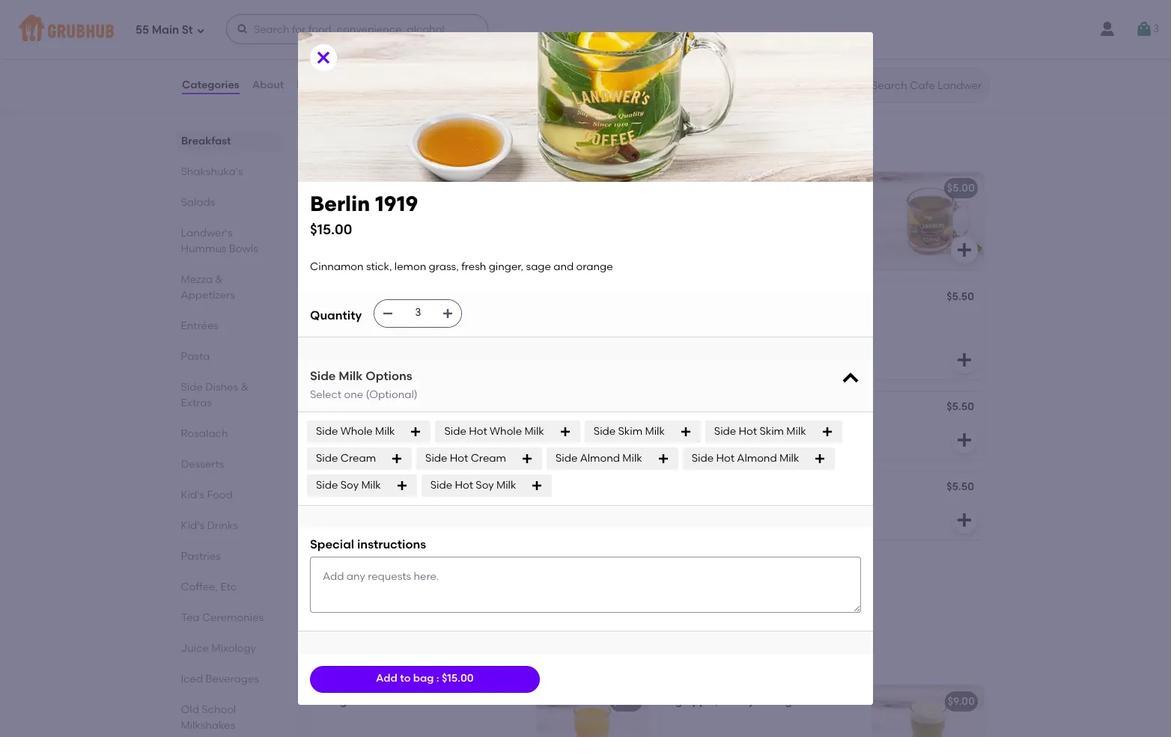 Task type: vqa. For each thing, say whether or not it's contained in the screenshot.
Side corresponding to Side Dishes & Extras
yes



Task type: locate. For each thing, give the bounding box(es) containing it.
juice mixology inside tab
[[181, 642, 256, 655]]

lemon
[[394, 261, 426, 274], [418, 313, 450, 326]]

1 vertical spatial sage
[[371, 328, 396, 341]]

ceremonies down etc
[[202, 612, 264, 624]]

vanilla roobios button
[[325, 553, 648, 620]]

side dishes & extras
[[181, 381, 249, 410]]

2 soy from the left
[[476, 479, 494, 492]]

1 horizontal spatial ginger,
[[489, 261, 524, 274]]

berlin 1919 image
[[536, 282, 648, 380]]

and down input item quantity number field
[[399, 328, 419, 341]]

0 horizontal spatial cream
[[340, 452, 376, 465]]

sage
[[526, 261, 551, 274], [371, 328, 396, 341]]

lg apple, celery & ginger
[[669, 696, 802, 708]]

tea ceremonies
[[322, 137, 449, 156], [181, 612, 264, 624]]

& right dishes
[[241, 381, 249, 394]]

cinnamon down berlin 1919
[[334, 313, 388, 326]]

mezza
[[181, 273, 213, 286]]

almond down side hot skim milk
[[737, 452, 777, 465]]

0 horizontal spatial almond
[[580, 452, 620, 465]]

0 horizontal spatial ginger
[[334, 482, 369, 495]]

pastries tab
[[181, 549, 275, 565]]

berry
[[380, 402, 407, 415]]

0 vertical spatial breakfast
[[181, 135, 231, 148]]

side for side hot almond milk
[[692, 452, 714, 465]]

side for side skim milk
[[594, 426, 616, 438]]

lg apple, celery & ginger image
[[872, 686, 984, 738]]

side skim milk
[[594, 426, 665, 438]]

$5.00 for fresh mint tea image
[[612, 182, 639, 195]]

hot down side hot cream on the left of the page
[[455, 479, 473, 492]]

1 horizontal spatial breakfast
[[709, 402, 758, 415]]

0 horizontal spatial mixology
[[212, 642, 256, 655]]

0 horizontal spatial orange
[[421, 328, 458, 341]]

grass, inside cinnamon stick, lemon grass, fresh ginger, sage and orange
[[453, 313, 483, 326]]

$6.50
[[612, 19, 639, 31]]

1 horizontal spatial skim
[[760, 426, 784, 438]]

1 vertical spatial lemon
[[418, 313, 450, 326]]

soy down side cream
[[340, 479, 359, 492]]

1 horizontal spatial cream
[[471, 452, 506, 465]]

tea inside tab
[[181, 612, 200, 624]]

0 horizontal spatial tea ceremonies
[[181, 612, 264, 624]]

$5.50
[[947, 291, 974, 303], [611, 401, 639, 413], [947, 401, 974, 413], [947, 481, 974, 493]]

1 horizontal spatial ceremonies
[[354, 137, 449, 156]]

1 vertical spatial ginger,
[[334, 328, 369, 341]]

hot up side hot cream on the left of the page
[[469, 426, 487, 438]]

main
[[152, 23, 179, 36]]

$5.00
[[612, 182, 639, 195], [947, 182, 975, 195]]

grass,
[[429, 261, 459, 274], [453, 313, 483, 326]]

hot for almond
[[716, 452, 735, 465]]

1 horizontal spatial and
[[554, 261, 574, 274]]

55
[[136, 23, 149, 36]]

hot for skim
[[739, 426, 757, 438]]

1919 inside berlin 1919 $15.00
[[375, 191, 418, 217]]

coffee, etc tab
[[181, 580, 275, 595]]

0 vertical spatial tea ceremonies
[[322, 137, 449, 156]]

juice mixology up add
[[322, 651, 440, 669]]

orange down input item quantity number field
[[421, 328, 458, 341]]

$5.50 button
[[660, 282, 984, 380], [660, 473, 984, 540]]

old school milkshakes tab
[[181, 702, 275, 734]]

& up appetizers
[[216, 273, 223, 286]]

0 horizontal spatial juice mixology
[[181, 642, 256, 655]]

$9.00
[[612, 696, 639, 708], [948, 696, 975, 708]]

juice mixology
[[181, 642, 256, 655], [322, 651, 440, 669]]

$15.00 down fresh
[[310, 221, 352, 238]]

breakfast
[[181, 135, 231, 148], [709, 402, 758, 415]]

$9.00 for lg apple, celery & ginger
[[948, 696, 975, 708]]

0 horizontal spatial sage
[[371, 328, 396, 341]]

whole down "crimson" in the left of the page
[[340, 426, 373, 438]]

salads tab
[[181, 195, 275, 210]]

drinks
[[207, 520, 238, 532]]

1 horizontal spatial whole
[[490, 426, 522, 438]]

hummus
[[181, 243, 227, 255]]

juice
[[181, 642, 209, 655], [322, 651, 365, 669], [352, 696, 380, 708]]

0 horizontal spatial soy
[[340, 479, 359, 492]]

tea ceremonies inside tab
[[181, 612, 264, 624]]

bag
[[413, 673, 434, 685]]

hot up side hot soy milk
[[450, 452, 468, 465]]

1 vertical spatial kid's
[[181, 520, 205, 532]]

1 vertical spatial $15.00
[[442, 673, 474, 685]]

hot for soy
[[455, 479, 473, 492]]

55 main st
[[136, 23, 193, 36]]

milk
[[339, 369, 363, 383], [375, 426, 395, 438], [524, 426, 544, 438], [645, 426, 665, 438], [786, 426, 806, 438], [623, 452, 642, 465], [779, 452, 799, 465], [361, 479, 381, 492], [496, 479, 516, 492]]

cinnamon stick, lemon grass, fresh ginger, sage and orange
[[310, 261, 613, 274], [334, 313, 510, 341]]

tea ceremonies down coffee, etc tab
[[181, 612, 264, 624]]

stick, up berlin 1919
[[366, 261, 392, 274]]

stick, inside cinnamon stick, lemon grass, fresh ginger, sage and orange
[[390, 313, 416, 326]]

0 vertical spatial cinnamon
[[310, 261, 364, 274]]

roobios
[[372, 562, 413, 575]]

$9.00 for lg. juice
[[612, 696, 639, 708]]

main navigation navigation
[[0, 0, 1171, 58]]

hot
[[469, 426, 487, 438], [739, 426, 757, 438], [450, 452, 468, 465], [716, 452, 735, 465], [455, 479, 473, 492]]

iced beverages
[[181, 673, 259, 686]]

shakshuka's tab
[[181, 164, 275, 180]]

1 horizontal spatial tea ceremonies
[[322, 137, 449, 156]]

$15.00 right :
[[442, 673, 474, 685]]

3 button
[[1135, 16, 1159, 43]]

0 vertical spatial &
[[216, 273, 223, 286]]

0 horizontal spatial $15.00
[[310, 221, 352, 238]]

1 vertical spatial fresh
[[485, 313, 510, 326]]

1919
[[375, 191, 418, 217], [366, 292, 386, 305]]

kid's left drinks
[[181, 520, 205, 532]]

mixology up beverages
[[212, 642, 256, 655]]

2 almond from the left
[[737, 452, 777, 465]]

0 horizontal spatial breakfast
[[181, 135, 231, 148]]

2 $5.50 button from the top
[[660, 473, 984, 540]]

juice mixology up iced beverages on the bottom of page
[[181, 642, 256, 655]]

orange up berlin 1919 image
[[576, 261, 613, 274]]

ginger,
[[489, 261, 524, 274], [334, 328, 369, 341]]

grass, up input item quantity number field
[[429, 261, 459, 274]]

berlin inside berlin 1919 $15.00
[[310, 191, 370, 217]]

1 skim from the left
[[618, 426, 643, 438]]

0 vertical spatial $5.50 button
[[660, 282, 984, 380]]

cinnamon stick, lemon grass, fresh ginger, sage and orange up input item quantity number field
[[310, 261, 613, 274]]

hot for whole
[[469, 426, 487, 438]]

1 vertical spatial $5.50 button
[[660, 473, 984, 540]]

etc
[[221, 581, 237, 594]]

landwer's hummus bowls tab
[[181, 225, 275, 257]]

1 almond from the left
[[580, 452, 620, 465]]

mixology up 'to'
[[369, 651, 440, 669]]

side for side hot whole milk
[[444, 426, 466, 438]]

side inside side dishes & extras
[[181, 381, 203, 394]]

almond down side skim milk
[[580, 452, 620, 465]]

categories
[[182, 79, 239, 91]]

cream
[[340, 452, 376, 465], [471, 452, 506, 465]]

1 vertical spatial tea ceremonies
[[181, 612, 264, 624]]

whole
[[340, 426, 373, 438], [490, 426, 522, 438]]

cinnamon
[[310, 261, 364, 274], [334, 313, 388, 326]]

breakfast inside tab
[[181, 135, 231, 148]]

svg image
[[314, 49, 332, 67], [442, 307, 454, 319], [620, 351, 638, 369], [955, 351, 973, 369], [559, 426, 571, 438], [821, 426, 833, 438], [391, 453, 403, 465], [521, 453, 533, 465], [657, 453, 669, 465], [396, 480, 408, 492]]

almond
[[580, 452, 620, 465], [737, 452, 777, 465]]

side for side hot cream
[[425, 452, 447, 465]]

1 horizontal spatial ginger
[[767, 696, 802, 708]]

soy down side hot cream on the left of the page
[[476, 479, 494, 492]]

ginger lemon
[[334, 482, 406, 495]]

mixology inside juice mixology tab
[[212, 642, 256, 655]]

0 vertical spatial fresh
[[461, 261, 486, 274]]

tea
[[322, 137, 350, 156], [389, 182, 408, 195], [736, 182, 754, 195], [181, 612, 200, 624]]

reviews
[[297, 79, 338, 91]]

0 vertical spatial berlin
[[310, 191, 370, 217]]

1 horizontal spatial $9.00
[[948, 696, 975, 708]]

mixology
[[212, 642, 256, 655], [369, 651, 440, 669]]

fresh mint tea
[[334, 182, 408, 195]]

1 vertical spatial ginger
[[767, 696, 802, 708]]

0 horizontal spatial whole
[[340, 426, 373, 438]]

1 horizontal spatial orange
[[576, 261, 613, 274]]

skim up side hot almond milk
[[760, 426, 784, 438]]

desserts
[[181, 458, 224, 471]]

1 vertical spatial cinnamon
[[334, 313, 388, 326]]

side for side almond milk
[[556, 452, 578, 465]]

kid's inside tab
[[181, 489, 205, 502]]

house blend tea
[[669, 182, 754, 195]]

about button
[[251, 58, 285, 112]]

tea ceremonies up mint
[[322, 137, 449, 156]]

kid's left food
[[181, 489, 205, 502]]

quantity
[[310, 309, 362, 323]]

reviews button
[[296, 58, 339, 112]]

old
[[181, 704, 199, 717]]

ginger right celery
[[767, 696, 802, 708]]

0 vertical spatial ginger
[[334, 482, 369, 495]]

and up berlin 1919 image
[[554, 261, 574, 274]]

side inside "side milk options select one (optional)"
[[310, 369, 336, 383]]

1 horizontal spatial soy
[[476, 479, 494, 492]]

side whole milk
[[316, 426, 395, 438]]

berlin 1919 $15.00
[[310, 191, 418, 238]]

1919 right fresh
[[375, 191, 418, 217]]

cinnamon inside cinnamon stick, lemon grass, fresh ginger, sage and orange
[[334, 313, 388, 326]]

2 $5.00 from the left
[[947, 182, 975, 195]]

1 $5.00 from the left
[[612, 182, 639, 195]]

1919 left input item quantity number field
[[366, 292, 386, 305]]

1 vertical spatial &
[[241, 381, 249, 394]]

0 vertical spatial 1919
[[375, 191, 418, 217]]

1 vertical spatial ceremonies
[[202, 612, 264, 624]]

side milk options select one (optional)
[[310, 369, 418, 401]]

1 vertical spatial breakfast
[[709, 402, 758, 415]]

1 vertical spatial and
[[399, 328, 419, 341]]

house
[[669, 182, 702, 195]]

stick,
[[366, 261, 392, 274], [390, 313, 416, 326]]

soy
[[340, 479, 359, 492], [476, 479, 494, 492]]

$15.00
[[310, 221, 352, 238], [442, 673, 474, 685]]

1 vertical spatial 1919
[[366, 292, 386, 305]]

1 vertical spatial stick,
[[390, 313, 416, 326]]

stick, up options
[[390, 313, 416, 326]]

0 horizontal spatial skim
[[618, 426, 643, 438]]

1 kid's from the top
[[181, 489, 205, 502]]

cream down side whole milk
[[340, 452, 376, 465]]

breakfast up 'shakshuka's'
[[181, 135, 231, 148]]

2 horizontal spatial &
[[757, 696, 765, 708]]

lg. juice image
[[536, 686, 648, 738]]

0 horizontal spatial and
[[399, 328, 419, 341]]

1919 for berlin 1919
[[366, 292, 386, 305]]

hot down side hot skim milk
[[716, 452, 735, 465]]

1 horizontal spatial almond
[[737, 452, 777, 465]]

0 horizontal spatial &
[[216, 273, 223, 286]]

food
[[207, 489, 233, 502]]

entrées tab
[[181, 318, 275, 334]]

1 vertical spatial grass,
[[453, 313, 483, 326]]

(optional)
[[366, 389, 418, 401]]

fresh
[[461, 261, 486, 274], [485, 313, 510, 326]]

kid's drinks tab
[[181, 518, 275, 534]]

juice up lg.
[[322, 651, 365, 669]]

1 horizontal spatial juice mixology
[[322, 651, 440, 669]]

0 vertical spatial $15.00
[[310, 221, 352, 238]]

$15.00 inside berlin 1919 $15.00
[[310, 221, 352, 238]]

0 horizontal spatial ceremonies
[[202, 612, 264, 624]]

add to bag : $15.00
[[376, 673, 474, 685]]

instructions
[[357, 538, 426, 552]]

fresh inside cinnamon stick, lemon grass, fresh ginger, sage and orange
[[485, 313, 510, 326]]

tea down coffee, on the left
[[181, 612, 200, 624]]

1 vertical spatial berlin
[[334, 292, 363, 305]]

iced beverages tab
[[181, 672, 275, 687]]

1 vertical spatial cinnamon stick, lemon grass, fresh ginger, sage and orange
[[334, 313, 510, 341]]

cream down the side hot whole milk
[[471, 452, 506, 465]]

0 horizontal spatial $5.00
[[612, 182, 639, 195]]

side hot soy milk
[[430, 479, 516, 492]]

hot up side hot almond milk
[[739, 426, 757, 438]]

lemon inside cinnamon stick, lemon grass, fresh ginger, sage and orange
[[418, 313, 450, 326]]

1 vertical spatial orange
[[421, 328, 458, 341]]

0 vertical spatial stick,
[[366, 261, 392, 274]]

breakfast tab
[[181, 133, 275, 149]]

school
[[202, 704, 236, 717]]

1 whole from the left
[[340, 426, 373, 438]]

0 horizontal spatial $9.00
[[612, 696, 639, 708]]

cinnamon stick, lemon grass, fresh ginger, sage and orange up options
[[334, 313, 510, 341]]

1 $9.00 from the left
[[612, 696, 639, 708]]

vanilla
[[334, 562, 369, 575]]

juice up iced
[[181, 642, 209, 655]]

kid's inside tab
[[181, 520, 205, 532]]

ceremonies up mint
[[354, 137, 449, 156]]

orange
[[576, 261, 613, 274], [421, 328, 458, 341]]

0 vertical spatial sage
[[526, 261, 551, 274]]

entrées
[[181, 320, 219, 332]]

kid's for kid's drinks
[[181, 520, 205, 532]]

side for side whole milk
[[316, 426, 338, 438]]

cinnamon up berlin 1919
[[310, 261, 364, 274]]

$5.00 for house blend tea 'image'
[[947, 182, 975, 195]]

svg image
[[1135, 20, 1153, 38], [236, 23, 248, 35], [196, 26, 205, 35], [620, 78, 638, 96], [955, 241, 973, 259], [382, 307, 394, 319], [840, 368, 861, 389], [410, 426, 422, 438], [680, 426, 692, 438], [620, 431, 638, 449], [955, 431, 973, 449], [814, 453, 826, 465], [531, 480, 543, 492], [620, 511, 638, 529], [955, 511, 973, 529]]

breakfast up side hot skim milk
[[709, 402, 758, 415]]

kid's drinks
[[181, 520, 238, 532]]

ginger down side cream
[[334, 482, 369, 495]]

1 horizontal spatial &
[[241, 381, 249, 394]]

0 vertical spatial kid's
[[181, 489, 205, 502]]

0 horizontal spatial ginger,
[[334, 328, 369, 341]]

2 $9.00 from the left
[[948, 696, 975, 708]]

salads
[[181, 196, 216, 209]]

side
[[310, 369, 336, 383], [181, 381, 203, 394], [316, 426, 338, 438], [444, 426, 466, 438], [594, 426, 616, 438], [714, 426, 736, 438], [316, 452, 338, 465], [425, 452, 447, 465], [556, 452, 578, 465], [692, 452, 714, 465], [316, 479, 338, 492], [430, 479, 452, 492]]

skim up side almond milk at bottom
[[618, 426, 643, 438]]

1 horizontal spatial $5.00
[[947, 182, 975, 195]]

grass, right input item quantity number field
[[453, 313, 483, 326]]

whole up side hot cream on the left of the page
[[490, 426, 522, 438]]

2 kid's from the top
[[181, 520, 205, 532]]

& right celery
[[757, 696, 765, 708]]



Task type: describe. For each thing, give the bounding box(es) containing it.
tea right mint
[[389, 182, 408, 195]]

special instructions
[[310, 538, 426, 552]]

celery
[[721, 696, 754, 708]]

desserts tab
[[181, 457, 275, 472]]

side hot almond milk
[[692, 452, 799, 465]]

& inside side dishes & extras
[[241, 381, 249, 394]]

iced
[[181, 673, 203, 686]]

blend
[[704, 182, 734, 195]]

house blend tea image
[[872, 172, 984, 270]]

one
[[344, 389, 363, 401]]

side hot cream
[[425, 452, 506, 465]]

lg. juice
[[334, 696, 380, 708]]

extras
[[181, 397, 212, 410]]

side for side dishes & extras
[[181, 381, 203, 394]]

side cream
[[316, 452, 376, 465]]

coffee, etc
[[181, 581, 237, 594]]

berlin 1919
[[334, 292, 386, 305]]

ginger inside button
[[334, 482, 369, 495]]

and inside cinnamon stick, lemon grass, fresh ginger, sage and orange
[[399, 328, 419, 341]]

mezza & appetizers
[[181, 273, 235, 302]]

tea up fresh
[[322, 137, 350, 156]]

dishes
[[206, 381, 239, 394]]

options
[[366, 369, 412, 383]]

2 skim from the left
[[760, 426, 784, 438]]

Special instructions text field
[[310, 557, 861, 613]]

0 vertical spatial ceremonies
[[354, 137, 449, 156]]

1 horizontal spatial $15.00
[[442, 673, 474, 685]]

side soy milk
[[316, 479, 381, 492]]

pastries
[[181, 550, 221, 563]]

fresh
[[334, 182, 362, 195]]

1 horizontal spatial mixology
[[369, 651, 440, 669]]

berlin for berlin 1919
[[334, 292, 363, 305]]

side hot skim milk
[[714, 426, 806, 438]]

kid's for kid's food
[[181, 489, 205, 502]]

fresh mint tea image
[[536, 172, 648, 270]]

berlin for berlin 1919 $15.00
[[310, 191, 370, 217]]

side hot whole milk
[[444, 426, 544, 438]]

landwer's
[[181, 227, 233, 240]]

side for side milk options select one (optional)
[[310, 369, 336, 383]]

mint
[[364, 182, 387, 195]]

pasta
[[181, 350, 210, 363]]

tea ceremonies tab
[[181, 610, 275, 626]]

Search Cafe Landwer search field
[[870, 79, 985, 93]]

0 vertical spatial grass,
[[429, 261, 459, 274]]

pasta tab
[[181, 349, 275, 365]]

3
[[1153, 22, 1159, 35]]

1 cream from the left
[[340, 452, 376, 465]]

shakshuka's
[[181, 165, 243, 178]]

& inside mezza & appetizers
[[216, 273, 223, 286]]

mezza & appetizers tab
[[181, 272, 275, 303]]

ceremonies inside tab
[[202, 612, 264, 624]]

side for side hot soy milk
[[430, 479, 452, 492]]

milkshakes
[[181, 720, 236, 732]]

english breakfast
[[669, 402, 758, 415]]

side for side soy milk
[[316, 479, 338, 492]]

english
[[669, 402, 706, 415]]

milk inside "side milk options select one (optional)"
[[339, 369, 363, 383]]

0 vertical spatial cinnamon stick, lemon grass, fresh ginger, sage and orange
[[310, 261, 613, 274]]

svg image inside 3 button
[[1135, 20, 1153, 38]]

categories button
[[181, 58, 240, 112]]

old school milkshakes
[[181, 704, 236, 732]]

rosalach tab
[[181, 426, 275, 442]]

bowls
[[229, 243, 258, 255]]

side for side cream
[[316, 452, 338, 465]]

ginger, inside cinnamon stick, lemon grass, fresh ginger, sage and orange
[[334, 328, 369, 341]]

to
[[400, 673, 411, 685]]

0 vertical spatial and
[[554, 261, 574, 274]]

sage inside cinnamon stick, lemon grass, fresh ginger, sage and orange
[[371, 328, 396, 341]]

beverages
[[206, 673, 259, 686]]

lemon
[[371, 482, 406, 495]]

2 cream from the left
[[471, 452, 506, 465]]

juice inside tab
[[181, 642, 209, 655]]

lg
[[669, 696, 682, 708]]

orange inside cinnamon stick, lemon grass, fresh ginger, sage and orange
[[421, 328, 458, 341]]

1919 for berlin 1919 $15.00
[[375, 191, 418, 217]]

lg.
[[334, 696, 349, 708]]

ginger lemon button
[[325, 473, 648, 540]]

side for side hot skim milk
[[714, 426, 736, 438]]

side almond milk
[[556, 452, 642, 465]]

crimson
[[334, 402, 377, 415]]

kid's food
[[181, 489, 233, 502]]

special
[[310, 538, 354, 552]]

1 horizontal spatial sage
[[526, 261, 551, 274]]

landwer's hummus bowls
[[181, 227, 258, 255]]

0 vertical spatial ginger,
[[489, 261, 524, 274]]

hot for cream
[[450, 452, 468, 465]]

matcha
[[334, 19, 374, 31]]

1 $5.50 button from the top
[[660, 282, 984, 380]]

add
[[376, 673, 397, 685]]

select
[[310, 389, 342, 401]]

vanilla roobios
[[334, 562, 413, 575]]

Input item quantity number field
[[402, 300, 434, 327]]

tea right blend
[[736, 182, 754, 195]]

juice right lg.
[[352, 696, 380, 708]]

crimson berry
[[334, 402, 407, 415]]

coffee,
[[181, 581, 218, 594]]

about
[[252, 79, 284, 91]]

2 whole from the left
[[490, 426, 522, 438]]

1 soy from the left
[[340, 479, 359, 492]]

matcha image
[[536, 9, 648, 106]]

juice mixology tab
[[181, 641, 275, 657]]

2 vertical spatial &
[[757, 696, 765, 708]]

kid's food tab
[[181, 487, 275, 503]]

0 vertical spatial orange
[[576, 261, 613, 274]]

st
[[182, 23, 193, 36]]

apple,
[[685, 696, 718, 708]]

side dishes & extras tab
[[181, 380, 275, 411]]

appetizers
[[181, 289, 235, 302]]

0 vertical spatial lemon
[[394, 261, 426, 274]]

search icon image
[[848, 76, 866, 94]]

:
[[436, 673, 439, 685]]

rosalach
[[181, 428, 228, 440]]



